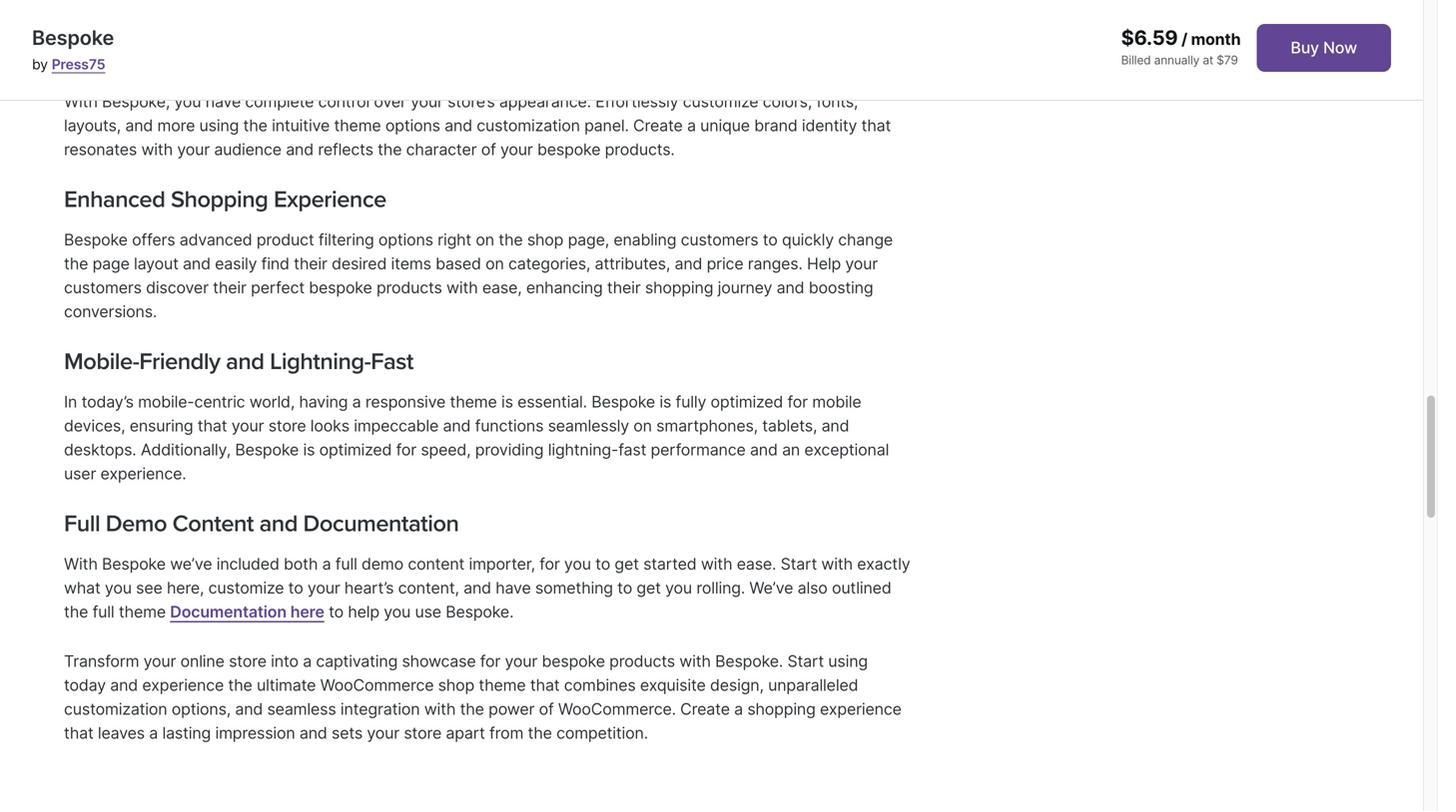 Task type: locate. For each thing, give the bounding box(es) containing it.
products up exquisite
[[609, 652, 675, 672]]

press75 link
[[52, 56, 105, 73]]

0 vertical spatial documentation
[[303, 510, 459, 538]]

customize inside with bespoke, you have complete control over your store's appearance. effortlessly customize colors, fonts, layouts, and more using the intuitive theme options and customization panel. create a unique brand identity that resonates with your audience and reflects the character of your bespoke products.
[[683, 92, 758, 111]]

a right "both"
[[322, 554, 331, 574]]

product
[[256, 230, 314, 249]]

theme up functions
[[450, 392, 497, 412]]

shopping inside bespoke offers advanced product filtering options right on the shop page, enabling customers to quickly change the page layout and easily find their desired items based on categories, attributes, and price ranges. help your customers discover their perfect bespoke products with ease, enhancing their shopping journey and boosting conversions.
[[645, 278, 713, 297]]

1 horizontal spatial of
[[539, 700, 554, 720]]

1 vertical spatial using
[[828, 652, 868, 672]]

bespoke up page
[[64, 230, 128, 249]]

start inside transform your online store into a captivating showcase for your bespoke products with bespoke. start using today and experience the ultimate woocommerce shop theme that combines exquisite design, unparalleled customization options, and seamless integration with the power of woocommerce. create a shopping experience that leaves a lasting impression and sets your store apart from the competition.
[[787, 652, 824, 672]]

theme inside transform your online store into a captivating showcase for your bespoke products with bespoke. start using today and experience the ultimate woocommerce shop theme that combines exquisite design, unparalleled customization options, and seamless integration with the power of woocommerce. create a shopping experience that leaves a lasting impression and sets your store apart from the competition.
[[479, 676, 526, 696]]

1 horizontal spatial customers
[[681, 230, 758, 249]]

0 vertical spatial customers
[[681, 230, 758, 249]]

advanced
[[180, 230, 252, 249]]

lasting
[[162, 724, 211, 744]]

customization up leaves
[[64, 700, 167, 720]]

buy
[[1291, 38, 1319, 57]]

1 vertical spatial shopping
[[747, 700, 816, 720]]

fully
[[676, 392, 706, 412]]

1 horizontal spatial store
[[268, 416, 306, 436]]

journey
[[718, 278, 772, 297]]

1 horizontal spatial shop
[[527, 230, 563, 249]]

1 horizontal spatial customize
[[683, 92, 758, 111]]

on up the ease,
[[485, 254, 504, 273]]

1 vertical spatial with
[[64, 554, 98, 574]]

exquisite
[[640, 676, 706, 696]]

that down centric
[[198, 416, 227, 436]]

1 vertical spatial experience
[[820, 700, 902, 720]]

their down easily
[[213, 278, 246, 297]]

0 horizontal spatial optimized
[[319, 440, 392, 460]]

customers up price
[[681, 230, 758, 249]]

1 horizontal spatial their
[[294, 254, 327, 273]]

bespoke. right use
[[446, 602, 514, 622]]

bespoke inside bespoke offers advanced product filtering options right on the shop page, enabling customers to quickly change the page layout and easily find their desired items based on categories, attributes, and price ranges. help your customers discover their perfect bespoke products with ease, enhancing their shopping journey and boosting conversions.
[[309, 278, 372, 297]]

you inside with bespoke, you have complete control over your store's appearance. effortlessly customize colors, fonts, layouts, and more using the intuitive theme options and customization panel. create a unique brand identity that resonates with your audience and reflects the character of your bespoke products.
[[174, 92, 201, 111]]

1 vertical spatial options
[[378, 230, 433, 249]]

a left unique
[[687, 116, 696, 135]]

bespoke up see
[[102, 554, 166, 574]]

1 horizontal spatial shopping
[[747, 700, 816, 720]]

customization down appearance.
[[477, 116, 580, 135]]

we've
[[170, 554, 212, 574]]

0 horizontal spatial using
[[199, 116, 239, 135]]

your down more in the top left of the page
[[177, 140, 210, 159]]

1 horizontal spatial products
[[609, 652, 675, 672]]

get
[[615, 554, 639, 574], [637, 578, 661, 598]]

0 horizontal spatial of
[[481, 140, 496, 159]]

resonates
[[64, 140, 137, 159]]

full down what
[[92, 602, 114, 622]]

have down importer,
[[496, 578, 531, 598]]

from
[[489, 724, 523, 744]]

in today's mobile-centric world, having a responsive theme is essential. bespoke is fully optimized for mobile devices, ensuring that your store looks impeccable and functions seamlessly on smartphones, tablets, and desktops. additionally, bespoke is optimized for speed, providing lightning-fast performance and an exceptional user experience.
[[64, 392, 889, 484]]

shopping inside transform your online store into a captivating showcase for your bespoke products with bespoke. start using today and experience the ultimate woocommerce shop theme that combines exquisite design, unparalleled customization options, and seamless integration with the power of woocommerce. create a shopping experience that leaves a lasting impression and sets your store apart from the competition.
[[747, 700, 816, 720]]

1 vertical spatial documentation
[[170, 602, 287, 622]]

0 vertical spatial using
[[199, 116, 239, 135]]

documentation here to help you use bespoke.
[[170, 602, 514, 622]]

0 vertical spatial create
[[633, 116, 683, 135]]

bespoke up press75 link in the top left of the page
[[32, 25, 114, 50]]

0 horizontal spatial products
[[376, 278, 442, 297]]

using inside with bespoke, you have complete control over your store's appearance. effortlessly customize colors, fonts, layouts, and more using the intuitive theme options and customization panel. create a unique brand identity that resonates with your audience and reflects the character of your bespoke products.
[[199, 116, 239, 135]]

on right "right"
[[476, 230, 494, 249]]

press75
[[52, 56, 105, 73]]

0 horizontal spatial is
[[303, 440, 315, 460]]

start up unparalleled
[[787, 652, 824, 672]]

mobile-friendly and lightning-fast
[[64, 348, 413, 376]]

1 vertical spatial products
[[609, 652, 675, 672]]

with inside bespoke offers advanced product filtering options right on the shop page, enabling customers to quickly change the page layout and easily find their desired items based on categories, attributes, and price ranges. help your customers discover their perfect bespoke products with ease, enhancing their shopping journey and boosting conversions.
[[446, 278, 478, 297]]

that up power
[[530, 676, 560, 696]]

0 horizontal spatial shop
[[438, 676, 474, 696]]

your inside 'with bespoke we've included both a full demo content importer, for you to get started with ease. start with exactly what you see here, customize to your heart's content, and have something to get you rolling. we've also outlined the full theme'
[[307, 578, 340, 598]]

for up something
[[539, 554, 560, 574]]

buy now link
[[1257, 24, 1391, 72]]

create up products. on the left top of page
[[633, 116, 683, 135]]

and inside 'with bespoke we've included both a full demo content importer, for you to get started with ease. start with exactly what you see here, customize to your heart's content, and have something to get you rolling. we've also outlined the full theme'
[[463, 578, 491, 598]]

customization inside transform your online store into a captivating showcase for your bespoke products with bespoke. start using today and experience the ultimate woocommerce shop theme that combines exquisite design, unparalleled customization options, and seamless integration with the power of woocommerce. create a shopping experience that leaves a lasting impression and sets your store apart from the competition.
[[64, 700, 167, 720]]

0 vertical spatial shop
[[527, 230, 563, 249]]

1 vertical spatial have
[[496, 578, 531, 598]]

bespoke down desired
[[309, 278, 372, 297]]

0 vertical spatial options
[[385, 116, 440, 135]]

billed
[[1121, 53, 1151, 67]]

mobile-
[[138, 392, 194, 412]]

user
[[64, 464, 96, 484]]

unique
[[700, 116, 750, 135]]

products down items
[[376, 278, 442, 297]]

with down more in the top left of the page
[[141, 140, 173, 159]]

0 vertical spatial experience
[[142, 676, 224, 696]]

with inside with bespoke, you have complete control over your store's appearance. effortlessly customize colors, fonts, layouts, and more using the intuitive theme options and customization panel. create a unique brand identity that resonates with your audience and reflects the character of your bespoke products.
[[64, 92, 98, 111]]

1 horizontal spatial have
[[496, 578, 531, 598]]

options,
[[172, 700, 231, 720]]

0 vertical spatial start
[[781, 554, 817, 574]]

with down based at top left
[[446, 278, 478, 297]]

theme inside 'with bespoke we've included both a full demo content importer, for you to get started with ease. start with exactly what you see here, customize to your heart's content, and have something to get you rolling. we've also outlined the full theme'
[[119, 602, 166, 622]]

2 vertical spatial on
[[633, 416, 652, 436]]

1 vertical spatial store
[[229, 652, 266, 672]]

a inside in today's mobile-centric world, having a responsive theme is essential. bespoke is fully optimized for mobile devices, ensuring that your store looks impeccable and functions seamlessly on smartphones, tablets, and desktops. additionally, bespoke is optimized for speed, providing lightning-fast performance and an exceptional user experience.
[[352, 392, 361, 412]]

intuitive
[[272, 116, 330, 135]]

you
[[174, 92, 201, 111], [564, 554, 591, 574], [105, 578, 132, 598], [665, 578, 692, 598], [384, 602, 411, 622]]

store left apart
[[404, 724, 442, 744]]

devices,
[[64, 416, 125, 436]]

tablets,
[[762, 416, 817, 436]]

at
[[1203, 53, 1213, 67]]

1 horizontal spatial customization
[[477, 116, 580, 135]]

and left price
[[675, 254, 702, 273]]

options down over
[[385, 116, 440, 135]]

of right power
[[539, 700, 554, 720]]

using inside transform your online store into a captivating showcase for your bespoke products with bespoke. start using today and experience the ultimate woocommerce shop theme that combines exquisite design, unparalleled customization options, and seamless integration with the power of woocommerce. create a shopping experience that leaves a lasting impression and sets your store apart from the competition.
[[828, 652, 868, 672]]

you left see
[[105, 578, 132, 598]]

get down started
[[637, 578, 661, 598]]

1 vertical spatial customers
[[64, 278, 142, 297]]

1 vertical spatial get
[[637, 578, 661, 598]]

captivating
[[316, 652, 398, 672]]

1 horizontal spatial optimized
[[711, 392, 783, 412]]

0 vertical spatial customization
[[477, 116, 580, 135]]

create down design,
[[680, 700, 730, 720]]

with up layouts,
[[64, 92, 98, 111]]

bespoke up combines
[[542, 652, 605, 672]]

0 vertical spatial on
[[476, 230, 494, 249]]

0 horizontal spatial have
[[205, 92, 241, 111]]

shop down showcase at bottom
[[438, 676, 474, 696]]

identity
[[802, 116, 857, 135]]

right
[[438, 230, 471, 249]]

of
[[481, 140, 496, 159], [539, 700, 554, 720]]

that inside with bespoke, you have complete control over your store's appearance. effortlessly customize colors, fonts, layouts, and more using the intuitive theme options and customization panel. create a unique brand identity that resonates with your audience and reflects the character of your bespoke products.
[[861, 116, 891, 135]]

1 vertical spatial of
[[539, 700, 554, 720]]

0 vertical spatial bespoke
[[537, 140, 601, 159]]

rolling.
[[696, 578, 745, 598]]

discover
[[146, 278, 209, 297]]

1 vertical spatial customize
[[208, 578, 284, 598]]

with inside 'with bespoke we've included both a full demo content importer, for you to get started with ease. start with exactly what you see here, customize to your heart's content, and have something to get you rolling. we've also outlined the full theme'
[[64, 554, 98, 574]]

your up here
[[307, 578, 340, 598]]

0 vertical spatial bespoke.
[[446, 602, 514, 622]]

theme up reflects
[[334, 116, 381, 135]]

2 horizontal spatial store
[[404, 724, 442, 744]]

content,
[[398, 578, 459, 598]]

that right 'identity'
[[861, 116, 891, 135]]

0 vertical spatial store
[[268, 416, 306, 436]]

page,
[[568, 230, 609, 249]]

change
[[838, 230, 893, 249]]

1 vertical spatial bespoke
[[309, 278, 372, 297]]

store's
[[447, 92, 495, 111]]

and
[[125, 116, 153, 135], [445, 116, 472, 135], [286, 140, 314, 159], [183, 254, 211, 273], [675, 254, 702, 273], [777, 278, 804, 297], [226, 348, 264, 376], [443, 416, 471, 436], [821, 416, 849, 436], [750, 440, 778, 460], [259, 510, 298, 538], [463, 578, 491, 598], [110, 676, 138, 696], [235, 700, 263, 720], [299, 724, 327, 744]]

2 vertical spatial store
[[404, 724, 442, 744]]

0 vertical spatial products
[[376, 278, 442, 297]]

shopping down price
[[645, 278, 713, 297]]

using up unparalleled
[[828, 652, 868, 672]]

enhanced
[[64, 186, 165, 214]]

their down attributes,
[[607, 278, 641, 297]]

bespoke inside 'with bespoke we've included both a full demo content importer, for you to get started with ease. start with exactly what you see here, customize to your heart's content, and have something to get you rolling. we've also outlined the full theme'
[[102, 554, 166, 574]]

bespoke down the panel.
[[537, 140, 601, 159]]

0 horizontal spatial their
[[213, 278, 246, 297]]

2 vertical spatial bespoke
[[542, 652, 605, 672]]

your up power
[[505, 652, 537, 672]]

you up more in the top left of the page
[[174, 92, 201, 111]]

your right over
[[411, 92, 443, 111]]

layouts,
[[64, 116, 121, 135]]

experience up options,
[[142, 676, 224, 696]]

with
[[64, 92, 98, 111], [64, 554, 98, 574]]

performance
[[651, 440, 746, 460]]

1 vertical spatial customization
[[64, 700, 167, 720]]

for inside 'with bespoke we've included both a full demo content importer, for you to get started with ease. start with exactly what you see here, customize to your heart's content, and have something to get you rolling. we've also outlined the full theme'
[[539, 554, 560, 574]]

customize up the documentation here "link"
[[208, 578, 284, 598]]

customize
[[683, 92, 758, 111], [208, 578, 284, 598]]

using up audience
[[199, 116, 239, 135]]

to
[[763, 230, 778, 249], [595, 554, 610, 574], [288, 578, 303, 598], [617, 578, 632, 598], [329, 602, 344, 622]]

demo
[[106, 510, 167, 538]]

to inside bespoke offers advanced product filtering options right on the shop page, enabling customers to quickly change the page layout and easily find their desired items based on categories, attributes, and price ranges. help your customers discover their perfect bespoke products with ease, enhancing their shopping journey and boosting conversions.
[[763, 230, 778, 249]]

using
[[199, 116, 239, 135], [828, 652, 868, 672]]

0 horizontal spatial documentation
[[170, 602, 287, 622]]

bespoke by press75
[[32, 25, 114, 73]]

having
[[299, 392, 348, 412]]

mobile-
[[64, 348, 139, 376]]

exceptional
[[804, 440, 889, 460]]

1 horizontal spatial experience
[[820, 700, 902, 720]]

have down unparalleled customization options
[[205, 92, 241, 111]]

0 horizontal spatial shopping
[[645, 278, 713, 297]]

the inside 'with bespoke we've included both a full demo content importer, for you to get started with ease. start with exactly what you see here, customize to your heart's content, and have something to get you rolling. we've also outlined the full theme'
[[64, 602, 88, 622]]

to up something
[[595, 554, 610, 574]]

get left started
[[615, 554, 639, 574]]

your left online
[[143, 652, 176, 672]]

create inside with bespoke, you have complete control over your store's appearance. effortlessly customize colors, fonts, layouts, and more using the intuitive theme options and customization panel. create a unique brand identity that resonates with your audience and reflects the character of your bespoke products.
[[633, 116, 683, 135]]

bespoke inside transform your online store into a captivating showcase for your bespoke products with bespoke. start using today and experience the ultimate woocommerce shop theme that combines exquisite design, unparalleled customization options, and seamless integration with the power of woocommerce. create a shopping experience that leaves a lasting impression and sets your store apart from the competition.
[[542, 652, 605, 672]]

and down importer,
[[463, 578, 491, 598]]

your down world, at the left
[[231, 416, 264, 436]]

fast
[[618, 440, 646, 460]]

with up exquisite
[[679, 652, 711, 672]]

bespoke. up design,
[[715, 652, 783, 672]]

into
[[271, 652, 298, 672]]

layout
[[134, 254, 178, 273]]

enhancing
[[526, 278, 603, 297]]

options up items
[[378, 230, 433, 249]]

0 vertical spatial shopping
[[645, 278, 713, 297]]

1 horizontal spatial bespoke.
[[715, 652, 783, 672]]

competition.
[[556, 724, 648, 744]]

shop inside transform your online store into a captivating showcase for your bespoke products with bespoke. start using today and experience the ultimate woocommerce shop theme that combines exquisite design, unparalleled customization options, and seamless integration with the power of woocommerce. create a shopping experience that leaves a lasting impression and sets your store apart from the competition.
[[438, 676, 474, 696]]

1 vertical spatial full
[[92, 602, 114, 622]]

documentation
[[303, 510, 459, 538], [170, 602, 287, 622]]

is down looks
[[303, 440, 315, 460]]

your inside bespoke offers advanced product filtering options right on the shop page, enabling customers to quickly change the page layout and easily find their desired items based on categories, attributes, and price ranges. help your customers discover their perfect bespoke products with ease, enhancing their shopping journey and boosting conversions.
[[845, 254, 878, 273]]

0 vertical spatial of
[[481, 140, 496, 159]]

1 vertical spatial bespoke.
[[715, 652, 783, 672]]

the down what
[[64, 602, 88, 622]]

the up audience
[[243, 116, 267, 135]]

1 vertical spatial optimized
[[319, 440, 392, 460]]

that inside in today's mobile-centric world, having a responsive theme is essential. bespoke is fully optimized for mobile devices, ensuring that your store looks impeccable and functions seamlessly on smartphones, tablets, and desktops. additionally, bespoke is optimized for speed, providing lightning-fast performance and an exceptional user experience.
[[198, 416, 227, 436]]

of inside transform your online store into a captivating showcase for your bespoke products with bespoke. start using today and experience the ultimate woocommerce shop theme that combines exquisite design, unparalleled customization options, and seamless integration with the power of woocommerce. create a shopping experience that leaves a lasting impression and sets your store apart from the competition.
[[539, 700, 554, 720]]

1 vertical spatial shop
[[438, 676, 474, 696]]

on up the fast
[[633, 416, 652, 436]]

bespoke
[[537, 140, 601, 159], [309, 278, 372, 297], [542, 652, 605, 672]]

a right having
[[352, 392, 361, 412]]

customization inside with bespoke, you have complete control over your store's appearance. effortlessly customize colors, fonts, layouts, and more using the intuitive theme options and customization panel. create a unique brand identity that resonates with your audience and reflects the character of your bespoke products.
[[477, 116, 580, 135]]

shopping
[[645, 278, 713, 297], [747, 700, 816, 720]]

1 vertical spatial start
[[787, 652, 824, 672]]

0 vertical spatial have
[[205, 92, 241, 111]]

0 vertical spatial with
[[64, 92, 98, 111]]

2 horizontal spatial is
[[659, 392, 671, 412]]

shopping down unparalleled
[[747, 700, 816, 720]]

1 horizontal spatial using
[[828, 652, 868, 672]]

0 horizontal spatial customization
[[64, 700, 167, 720]]

theme up power
[[479, 676, 526, 696]]

shop up categories, on the top
[[527, 230, 563, 249]]

is up functions
[[501, 392, 513, 412]]

full up heart's
[[335, 554, 357, 574]]

theme down see
[[119, 602, 166, 622]]

1 with from the top
[[64, 92, 98, 111]]

unparalleled
[[64, 48, 193, 76]]

0 vertical spatial optimized
[[711, 392, 783, 412]]

0 vertical spatial customize
[[683, 92, 758, 111]]

demo
[[362, 554, 403, 574]]

ease.
[[737, 554, 776, 574]]

1 vertical spatial create
[[680, 700, 730, 720]]

0 horizontal spatial customers
[[64, 278, 142, 297]]

start up also
[[781, 554, 817, 574]]

documentation here link
[[170, 602, 324, 622]]

0 horizontal spatial customize
[[208, 578, 284, 598]]

options
[[385, 116, 440, 135], [378, 230, 433, 249]]

is left fully
[[659, 392, 671, 412]]

bespoke inside with bespoke, you have complete control over your store's appearance. effortlessly customize colors, fonts, layouts, and more using the intuitive theme options and customization panel. create a unique brand identity that resonates with your audience and reflects the character of your bespoke products.
[[537, 140, 601, 159]]

2 with from the top
[[64, 554, 98, 574]]

page
[[92, 254, 130, 273]]

help
[[807, 254, 841, 273]]

bespoke offers advanced product filtering options right on the shop page, enabling customers to quickly change the page layout and easily find their desired items based on categories, attributes, and price ranges. help your customers discover their perfect bespoke products with ease, enhancing their shopping journey and boosting conversions.
[[64, 230, 893, 321]]

of right character
[[481, 140, 496, 159]]

and down ranges.
[[777, 278, 804, 297]]

today
[[64, 676, 106, 696]]

optimized down looks
[[319, 440, 392, 460]]

with up what
[[64, 554, 98, 574]]

see
[[136, 578, 162, 598]]

with up rolling.
[[701, 554, 732, 574]]

a
[[687, 116, 696, 135], [352, 392, 361, 412], [322, 554, 331, 574], [303, 652, 312, 672], [734, 700, 743, 720], [149, 724, 158, 744]]

documentation up demo
[[303, 510, 459, 538]]

transform your online store into a captivating showcase for your bespoke products with bespoke. start using today and experience the ultimate woocommerce shop theme that combines exquisite design, unparalleled customization options, and seamless integration with the power of woocommerce. create a shopping experience that leaves a lasting impression and sets your store apart from the competition.
[[64, 652, 902, 744]]

1 horizontal spatial full
[[335, 554, 357, 574]]

lightning-
[[270, 348, 371, 376]]

you down started
[[665, 578, 692, 598]]



Task type: vqa. For each thing, say whether or not it's contained in the screenshot.
options within the Bespoke offers advanced product filtering options right on the shop page, enabling customers to quickly change the page layout and easily find their desired items based on categories, attributes, and price ranges. Help your customers discover their perfect bespoke products with ease, enhancing their shopping journey and boosting conversions.
yes



Task type: describe. For each thing, give the bounding box(es) containing it.
shopping
[[171, 186, 268, 214]]

products inside bespoke offers advanced product filtering options right on the shop page, enabling customers to quickly change the page layout and easily find their desired items based on categories, attributes, and price ranges. help your customers discover their perfect bespoke products with ease, enhancing their shopping journey and boosting conversions.
[[376, 278, 442, 297]]

centric
[[194, 392, 245, 412]]

complete
[[245, 92, 314, 111]]

bespoke up seamlessly
[[591, 392, 655, 412]]

0 horizontal spatial store
[[229, 652, 266, 672]]

essential.
[[517, 392, 587, 412]]

control
[[318, 92, 370, 111]]

friendly
[[139, 348, 220, 376]]

and up impression
[[235, 700, 263, 720]]

the right reflects
[[378, 140, 402, 159]]

your down the integration
[[367, 724, 399, 744]]

combines
[[564, 676, 636, 696]]

your down appearance.
[[500, 140, 533, 159]]

exactly
[[857, 554, 910, 574]]

world,
[[249, 392, 295, 412]]

character
[[406, 140, 477, 159]]

have inside 'with bespoke we've included both a full demo content importer, for you to get started with ease. start with exactly what you see here, customize to your heart's content, and have something to get you rolling. we've also outlined the full theme'
[[496, 578, 531, 598]]

additionally,
[[141, 440, 231, 460]]

month
[[1191, 29, 1241, 49]]

a inside with bespoke, you have complete control over your store's appearance. effortlessly customize colors, fonts, layouts, and more using the intuitive theme options and customization panel. create a unique brand identity that resonates with your audience and reflects the character of your bespoke products.
[[687, 116, 696, 135]]

0 horizontal spatial full
[[92, 602, 114, 622]]

$6.59 / month billed annually at $79
[[1121, 25, 1241, 67]]

outlined
[[832, 578, 891, 598]]

today's
[[81, 392, 134, 412]]

quickly
[[782, 230, 834, 249]]

theme inside with bespoke, you have complete control over your store's appearance. effortlessly customize colors, fonts, layouts, and more using the intuitive theme options and customization panel. create a unique brand identity that resonates with your audience and reflects the character of your bespoke products.
[[334, 116, 381, 135]]

0 horizontal spatial bespoke.
[[446, 602, 514, 622]]

leaves
[[98, 724, 145, 744]]

desktops.
[[64, 440, 136, 460]]

/
[[1181, 29, 1187, 49]]

a down design,
[[734, 700, 743, 720]]

desired
[[332, 254, 387, 273]]

you left use
[[384, 602, 411, 622]]

and down advanced
[[183, 254, 211, 273]]

bespoke. inside transform your online store into a captivating showcase for your bespoke products with bespoke. start using today and experience the ultimate woocommerce shop theme that combines exquisite design, unparalleled customization options, and seamless integration with the power of woocommerce. create a shopping experience that leaves a lasting impression and sets your store apart from the competition.
[[715, 652, 783, 672]]

and down mobile
[[821, 416, 849, 436]]

smartphones,
[[656, 416, 758, 436]]

with bespoke we've included both a full demo content importer, for you to get started with ease. start with exactly what you see here, customize to your heart's content, and have something to get you rolling. we've also outlined the full theme
[[64, 554, 910, 622]]

and down intuitive
[[286, 140, 314, 159]]

based
[[435, 254, 481, 273]]

that left leaves
[[64, 724, 93, 744]]

brand
[[754, 116, 797, 135]]

both
[[284, 554, 318, 574]]

design,
[[710, 676, 764, 696]]

power
[[488, 700, 535, 720]]

on inside in today's mobile-centric world, having a responsive theme is essential. bespoke is fully optimized for mobile devices, ensuring that your store looks impeccable and functions seamlessly on smartphones, tablets, and desktops. additionally, bespoke is optimized for speed, providing lightning-fast performance and an exceptional user experience.
[[633, 416, 652, 436]]

transform
[[64, 652, 139, 672]]

more
[[157, 116, 195, 135]]

products inside transform your online store into a captivating showcase for your bespoke products with bespoke. start using today and experience the ultimate woocommerce shop theme that combines exquisite design, unparalleled customization options, and seamless integration with the power of woocommerce. create a shopping experience that leaves a lasting impression and sets your store apart from the competition.
[[609, 652, 675, 672]]

the up options,
[[228, 676, 252, 696]]

woocommerce.
[[558, 700, 676, 720]]

customization
[[198, 48, 343, 76]]

content
[[172, 510, 254, 538]]

integration
[[340, 700, 420, 720]]

content
[[408, 554, 465, 574]]

customize inside 'with bespoke we've included both a full demo content importer, for you to get started with ease. start with exactly what you see here, customize to your heart's content, and have something to get you rolling. we've also outlined the full theme'
[[208, 578, 284, 598]]

now
[[1323, 38, 1357, 57]]

buy now
[[1291, 38, 1357, 57]]

looks
[[310, 416, 349, 436]]

theme inside in today's mobile-centric world, having a responsive theme is essential. bespoke is fully optimized for mobile devices, ensuring that your store looks impeccable and functions seamlessly on smartphones, tablets, and desktops. additionally, bespoke is optimized for speed, providing lightning-fast performance and an exceptional user experience.
[[450, 392, 497, 412]]

2 horizontal spatial their
[[607, 278, 641, 297]]

an
[[782, 440, 800, 460]]

0 vertical spatial get
[[615, 554, 639, 574]]

audience
[[214, 140, 282, 159]]

heart's
[[344, 578, 394, 598]]

and down bespoke,
[[125, 116, 153, 135]]

create inside transform your online store into a captivating showcase for your bespoke products with bespoke. start using today and experience the ultimate woocommerce shop theme that combines exquisite design, unparalleled customization options, and seamless integration with the power of woocommerce. create a shopping experience that leaves a lasting impression and sets your store apart from the competition.
[[680, 700, 730, 720]]

full demo content and documentation
[[64, 510, 459, 538]]

lightning-
[[548, 440, 618, 460]]

a right leaves
[[149, 724, 158, 744]]

and down transform
[[110, 676, 138, 696]]

you up something
[[564, 554, 591, 574]]

seamlessly
[[548, 416, 629, 436]]

ranges.
[[748, 254, 803, 273]]

a inside 'with bespoke we've included both a full demo content importer, for you to get started with ease. start with exactly what you see here, customize to your heart's content, and have something to get you rolling. we've also outlined the full theme'
[[322, 554, 331, 574]]

in
[[64, 392, 77, 412]]

experience.
[[100, 464, 186, 484]]

also
[[798, 578, 828, 598]]

items
[[391, 254, 431, 273]]

have inside with bespoke, you have complete control over your store's appearance. effortlessly customize colors, fonts, layouts, and more using the intuitive theme options and customization panel. create a unique brand identity that resonates with your audience and reflects the character of your bespoke products.
[[205, 92, 241, 111]]

with inside with bespoke, you have complete control over your store's appearance. effortlessly customize colors, fonts, layouts, and more using the intuitive theme options and customization panel. create a unique brand identity that resonates with your audience and reflects the character of your bespoke products.
[[141, 140, 173, 159]]

speed,
[[421, 440, 471, 460]]

here
[[290, 602, 324, 622]]

1 vertical spatial on
[[485, 254, 504, 273]]

and up speed,
[[443, 416, 471, 436]]

attributes,
[[595, 254, 670, 273]]

unparalleled
[[768, 676, 858, 696]]

annually
[[1154, 53, 1199, 67]]

with for with bespoke we've included both a full demo content importer, for you to get started with ease. start with exactly what you see here, customize to your heart's content, and have something to get you rolling. we've also outlined the full theme
[[64, 554, 98, 574]]

with for with bespoke, you have complete control over your store's appearance. effortlessly customize colors, fonts, layouts, and more using the intuitive theme options and customization panel. create a unique brand identity that resonates with your audience and reflects the character of your bespoke products.
[[64, 92, 98, 111]]

full
[[64, 510, 100, 538]]

use
[[415, 602, 441, 622]]

online
[[180, 652, 224, 672]]

the left page
[[64, 254, 88, 273]]

with up outlined at the right
[[821, 554, 853, 574]]

0 horizontal spatial experience
[[142, 676, 224, 696]]

to left help
[[329, 602, 344, 622]]

0 vertical spatial full
[[335, 554, 357, 574]]

$79
[[1217, 53, 1238, 67]]

the up apart
[[460, 700, 484, 720]]

help
[[348, 602, 379, 622]]

and up centric
[[226, 348, 264, 376]]

importer,
[[469, 554, 535, 574]]

to right something
[[617, 578, 632, 598]]

for down impeccable
[[396, 440, 416, 460]]

and left an
[[750, 440, 778, 460]]

woocommerce
[[320, 676, 434, 696]]

perfect
[[251, 278, 305, 297]]

bespoke down world, at the left
[[235, 440, 299, 460]]

categories,
[[508, 254, 590, 273]]

of inside with bespoke, you have complete control over your store's appearance. effortlessly customize colors, fonts, layouts, and more using the intuitive theme options and customization panel. create a unique brand identity that resonates with your audience and reflects the character of your bespoke products.
[[481, 140, 496, 159]]

the up categories, on the top
[[499, 230, 523, 249]]

the right from
[[528, 724, 552, 744]]

a right 'into'
[[303, 652, 312, 672]]

fast
[[371, 348, 413, 376]]

bespoke inside bespoke offers advanced product filtering options right on the shop page, enabling customers to quickly change the page layout and easily find their desired items based on categories, attributes, and price ranges. help your customers discover their perfect bespoke products with ease, enhancing their shopping journey and boosting conversions.
[[64, 230, 128, 249]]

and down store's
[[445, 116, 472, 135]]

impression
[[215, 724, 295, 744]]

for inside transform your online store into a captivating showcase for your bespoke products with bespoke. start using today and experience the ultimate woocommerce shop theme that combines exquisite design, unparalleled customization options, and seamless integration with the power of woocommerce. create a shopping experience that leaves a lasting impression and sets your store apart from the competition.
[[480, 652, 501, 672]]

1 horizontal spatial documentation
[[303, 510, 459, 538]]

options inside with bespoke, you have complete control over your store's appearance. effortlessly customize colors, fonts, layouts, and more using the intuitive theme options and customization panel. create a unique brand identity that resonates with your audience and reflects the character of your bespoke products.
[[385, 116, 440, 135]]

options inside bespoke offers advanced product filtering options right on the shop page, enabling customers to quickly change the page layout and easily find their desired items based on categories, attributes, and price ranges. help your customers discover their perfect bespoke products with ease, enhancing their shopping journey and boosting conversions.
[[378, 230, 433, 249]]

for up the tablets,
[[787, 392, 808, 412]]

something
[[535, 578, 613, 598]]

showcase
[[402, 652, 476, 672]]

1 horizontal spatial is
[[501, 392, 513, 412]]

bespoke,
[[102, 92, 170, 111]]

boosting
[[809, 278, 873, 297]]

with up apart
[[424, 700, 456, 720]]

and down seamless
[[299, 724, 327, 744]]

start inside 'with bespoke we've included both a full demo content importer, for you to get started with ease. start with exactly what you see here, customize to your heart's content, and have something to get you rolling. we've also outlined the full theme'
[[781, 554, 817, 574]]

your inside in today's mobile-centric world, having a responsive theme is essential. bespoke is fully optimized for mobile devices, ensuring that your store looks impeccable and functions seamlessly on smartphones, tablets, and desktops. additionally, bespoke is optimized for speed, providing lightning-fast performance and an exceptional user experience.
[[231, 416, 264, 436]]

impeccable
[[354, 416, 439, 436]]

responsive
[[365, 392, 446, 412]]

store inside in today's mobile-centric world, having a responsive theme is essential. bespoke is fully optimized for mobile devices, ensuring that your store looks impeccable and functions seamlessly on smartphones, tablets, and desktops. additionally, bespoke is optimized for speed, providing lightning-fast performance and an exceptional user experience.
[[268, 416, 306, 436]]

functions
[[475, 416, 544, 436]]

unparalleled customization options
[[64, 48, 428, 76]]

sets
[[332, 724, 363, 744]]

products.
[[605, 140, 675, 159]]

ensuring
[[130, 416, 193, 436]]

to down "both"
[[288, 578, 303, 598]]

easily
[[215, 254, 257, 273]]

shop inside bespoke offers advanced product filtering options right on the shop page, enabling customers to quickly change the page layout and easily find their desired items based on categories, attributes, and price ranges. help your customers discover their perfect bespoke products with ease, enhancing their shopping journey and boosting conversions.
[[527, 230, 563, 249]]

enabling
[[614, 230, 676, 249]]

what
[[64, 578, 100, 598]]

and up "both"
[[259, 510, 298, 538]]

with bespoke, you have complete control over your store's appearance. effortlessly customize colors, fonts, layouts, and more using the intuitive theme options and customization panel. create a unique brand identity that resonates with your audience and reflects the character of your bespoke products.
[[64, 92, 891, 159]]

apart
[[446, 724, 485, 744]]



